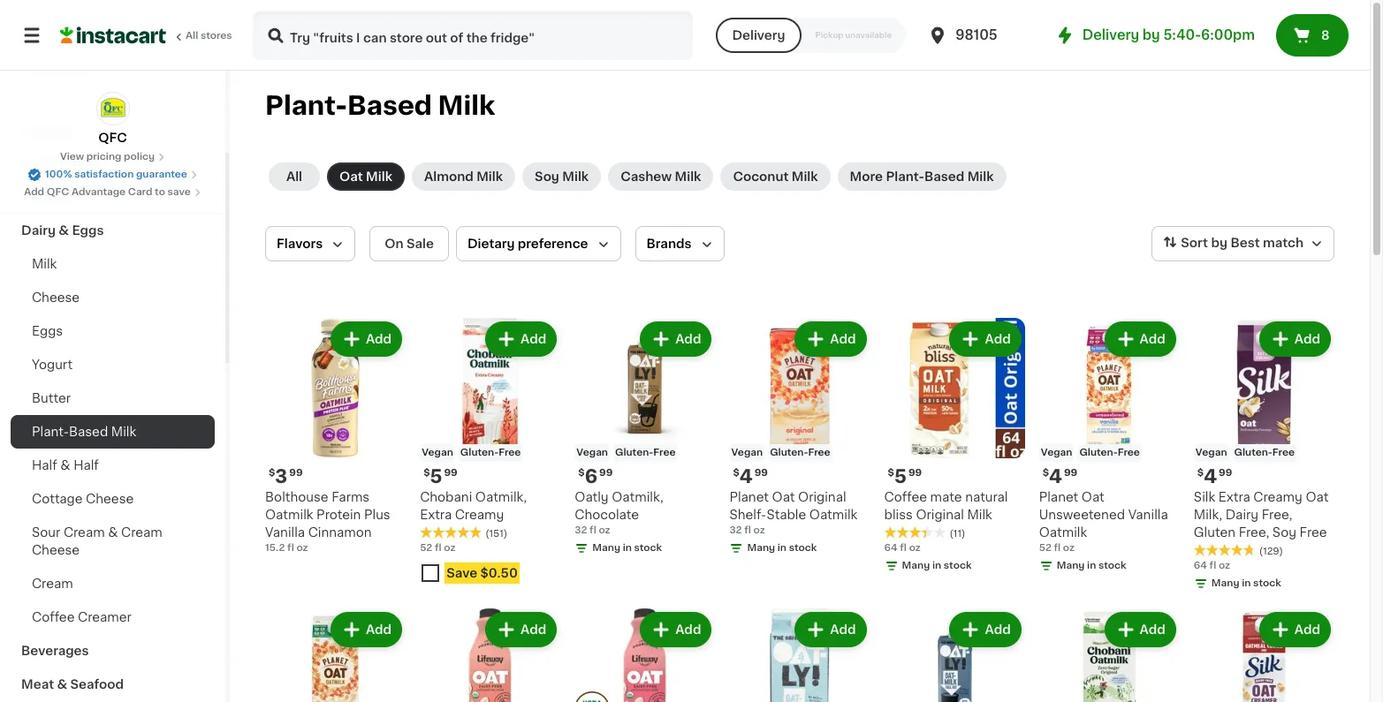 Task type: describe. For each thing, give the bounding box(es) containing it.
planet for planet oat original shelf-stable oatmilk
[[730, 492, 769, 504]]

1 half from the left
[[32, 460, 57, 472]]

oz down gluten
[[1219, 562, 1231, 571]]

planet for planet oat unsweetened vanilla oatmilk
[[1039, 492, 1079, 504]]

cottage
[[32, 493, 83, 506]]

2 half from the left
[[73, 460, 99, 472]]

6:00pm
[[1201, 28, 1255, 42]]

extra inside chobani oatmilk, extra creamy
[[420, 509, 452, 522]]

5 for chobani
[[430, 468, 442, 486]]

cream link
[[11, 568, 215, 601]]

oat milk
[[339, 171, 392, 183]]

$ 6 99
[[578, 468, 613, 486]]

delivery by 5:40-6:00pm link
[[1055, 25, 1255, 46]]

planet oat original shelf-stable oatmilk 32 fl oz
[[730, 492, 858, 536]]

$ for oatly oatmilk, chocolate
[[578, 469, 585, 478]]

gluten- for planet oat original shelf-stable oatmilk
[[770, 448, 808, 458]]

2 vertical spatial based
[[69, 426, 108, 438]]

qfc link
[[96, 92, 130, 147]]

$0.50
[[480, 568, 518, 580]]

milk link
[[11, 248, 215, 281]]

best match
[[1231, 237, 1304, 249]]

coffee creamer link
[[11, 601, 215, 635]]

flavors button
[[265, 226, 356, 262]]

4 for silk extra creamy oat milk, dairy free, gluten free, soy free
[[1204, 468, 1217, 486]]

milk,
[[1194, 509, 1223, 522]]

item badge image
[[575, 692, 610, 703]]

beverages
[[21, 645, 89, 658]]

oat inside silk extra creamy oat milk, dairy free, gluten free, soy free
[[1306, 492, 1329, 504]]

8 button
[[1277, 14, 1349, 57]]

oz inside oatly oatmilk, chocolate 32 fl oz
[[599, 526, 610, 536]]

in for oz
[[623, 544, 632, 554]]

99 for bolthouse farms oatmilk protein plus vanilla cinnamon
[[289, 469, 303, 478]]

by for delivery
[[1143, 28, 1161, 42]]

oz inside planet oat unsweetened vanilla oatmilk 52 fl oz
[[1063, 544, 1075, 554]]

stock for 52
[[1099, 562, 1127, 571]]

vegan gluten-free for planet oat unsweetened vanilla oatmilk
[[1041, 448, 1140, 458]]

cashew
[[621, 171, 672, 183]]

vanilla inside planet oat unsweetened vanilla oatmilk 52 fl oz
[[1129, 509, 1168, 522]]

all for all stores
[[186, 31, 198, 41]]

lists
[[50, 61, 80, 73]]

plant-based milk link
[[11, 416, 215, 449]]

fl inside oatly oatmilk, chocolate 32 fl oz
[[590, 526, 597, 536]]

6
[[585, 468, 598, 486]]

brands button
[[635, 226, 725, 262]]

plus
[[364, 509, 391, 522]]

dairy inside silk extra creamy oat milk, dairy free, gluten free, soy free
[[1226, 509, 1259, 522]]

sale
[[407, 238, 434, 250]]

silk
[[1194, 492, 1216, 504]]

chocolate
[[575, 509, 639, 522]]

cinnamon
[[308, 527, 372, 539]]

shelf-
[[730, 509, 767, 522]]

(11)
[[950, 530, 966, 539]]

qfc logo image
[[96, 92, 130, 126]]

extra inside silk extra creamy oat milk, dairy free, gluten free, soy free
[[1219, 492, 1251, 504]]

plant-based milk inside plant-based milk link
[[32, 426, 136, 438]]

fl down gluten
[[1210, 562, 1217, 571]]

5 for coffee
[[895, 468, 907, 486]]

$ 4 99 for silk extra creamy oat milk, dairy free, gluten free, soy free
[[1198, 468, 1233, 486]]

save
[[168, 187, 191, 197]]

dietary preference
[[468, 238, 588, 250]]

dietary preference button
[[456, 226, 621, 262]]

98105 button
[[928, 11, 1034, 60]]

brands
[[647, 238, 692, 250]]

0 horizontal spatial plant-
[[32, 426, 69, 438]]

instacart logo image
[[60, 25, 166, 46]]

$ for silk extra creamy oat milk, dairy free, gluten free, soy free
[[1198, 469, 1204, 478]]

qfc inside qfc link
[[98, 132, 127, 144]]

$ 5 99 for chobani
[[424, 468, 458, 486]]

meat & seafood
[[21, 679, 124, 691]]

oatmilk, for oatly oatmilk, chocolate 32 fl oz
[[612, 492, 664, 504]]

& inside sour cream & cream cheese
[[108, 527, 118, 539]]

policy
[[124, 152, 155, 162]]

cashew milk link
[[608, 163, 714, 191]]

vegan for oatly oatmilk, chocolate
[[577, 448, 608, 458]]

delivery for delivery by 5:40-6:00pm
[[1083, 28, 1140, 42]]

1 vertical spatial free,
[[1239, 527, 1270, 539]]

1 horizontal spatial plant-
[[265, 93, 347, 118]]

more plant-based milk
[[850, 171, 994, 183]]

stores
[[201, 31, 232, 41]]

more plant-based milk link
[[838, 163, 1007, 191]]

cream inside "cream" link
[[32, 578, 73, 591]]

oz inside planet oat original shelf-stable oatmilk 32 fl oz
[[754, 526, 765, 536]]

many in stock for oz
[[593, 544, 662, 554]]

planet oat unsweetened vanilla oatmilk 52 fl oz
[[1039, 492, 1168, 554]]

free for planet oat original shelf-stable oatmilk
[[808, 448, 831, 458]]

99 for planet oat unsweetened vanilla oatmilk
[[1064, 469, 1078, 478]]

fl down chobani
[[435, 544, 442, 554]]

100%
[[45, 170, 72, 179]]

Search field
[[255, 12, 692, 58]]

cheese inside cheese link
[[32, 292, 80, 304]]

protein
[[317, 509, 361, 522]]

coconut
[[733, 171, 789, 183]]

fl inside bolthouse farms oatmilk protein plus vanilla cinnamon 15.2 fl oz
[[287, 544, 294, 554]]

sort by
[[1181, 237, 1228, 249]]

oatly
[[575, 492, 609, 504]]

dairy & eggs link
[[11, 214, 215, 248]]

delivery by 5:40-6:00pm
[[1083, 28, 1255, 42]]

mate
[[931, 492, 962, 504]]

view
[[60, 152, 84, 162]]

$ 4 99 for planet oat unsweetened vanilla oatmilk
[[1043, 468, 1078, 486]]

eggs link
[[11, 315, 215, 348]]

creamy inside silk extra creamy oat milk, dairy free, gluten free, soy free
[[1254, 492, 1303, 504]]

8
[[1322, 29, 1330, 42]]

meat
[[21, 679, 54, 691]]

cottage cheese
[[32, 493, 134, 506]]

produce
[[21, 191, 75, 203]]

half & half
[[32, 460, 99, 472]]

qfc inside add qfc advantage card to save link
[[47, 187, 69, 197]]

all for all
[[286, 171, 302, 183]]

1 52 from the left
[[420, 544, 433, 554]]

gluten- for chobani oatmilk, extra creamy
[[460, 448, 499, 458]]

oz down bliss
[[909, 544, 921, 554]]

vegan for planet oat original shelf-stable oatmilk
[[731, 448, 763, 458]]

sour cream & cream cheese link
[[11, 516, 215, 568]]

all link
[[269, 163, 320, 191]]

cottage cheese link
[[11, 483, 215, 516]]

$ for planet oat original shelf-stable oatmilk
[[733, 469, 740, 478]]

on sale button
[[370, 226, 449, 262]]

guarantee
[[136, 170, 187, 179]]

farms
[[332, 492, 370, 504]]

coffee creamer
[[32, 612, 132, 624]]

many down bliss
[[902, 562, 930, 571]]

0 vertical spatial plant-based milk
[[265, 93, 495, 118]]

butter link
[[11, 382, 215, 416]]

32 inside oatly oatmilk, chocolate 32 fl oz
[[575, 526, 587, 536]]

100% satisfaction guarantee
[[45, 170, 187, 179]]

recipes
[[21, 124, 73, 136]]

bolthouse farms oatmilk protein plus vanilla cinnamon 15.2 fl oz
[[265, 492, 391, 554]]

all stores
[[186, 31, 232, 41]]

service type group
[[716, 18, 906, 53]]

vegan for chobani oatmilk, extra creamy
[[422, 448, 453, 458]]

99 for coffee mate natural bliss original milk
[[909, 469, 922, 478]]

$ 3 99
[[269, 468, 303, 486]]

creamer
[[78, 612, 132, 624]]

seafood
[[70, 679, 124, 691]]

oat inside 'link'
[[339, 171, 363, 183]]

add qfc advantage card to save
[[24, 187, 191, 197]]

1 vertical spatial plant-
[[886, 171, 925, 183]]

chobani oatmilk, extra creamy
[[420, 492, 527, 522]]

32 inside planet oat original shelf-stable oatmilk 32 fl oz
[[730, 526, 742, 536]]

bolthouse
[[265, 492, 329, 504]]

pricing
[[86, 152, 121, 162]]

fl inside planet oat unsweetened vanilla oatmilk 52 fl oz
[[1054, 544, 1061, 554]]



Task type: vqa. For each thing, say whether or not it's contained in the screenshot.
2nd (40+) from the top
no



Task type: locate. For each thing, give the bounding box(es) containing it.
0 horizontal spatial eggs
[[32, 325, 63, 338]]

0 vertical spatial vanilla
[[1129, 509, 1168, 522]]

vanilla up 15.2
[[265, 527, 305, 539]]

64 fl oz for 4
[[1194, 562, 1231, 571]]

original down mate at right bottom
[[916, 509, 964, 522]]

on
[[385, 238, 404, 250]]

cheese inside sour cream & cream cheese
[[32, 545, 80, 557]]

5 99 from the left
[[909, 469, 922, 478]]

free for oatly oatmilk, chocolate
[[654, 448, 676, 458]]

1 horizontal spatial 64
[[1194, 562, 1208, 571]]

yogurt
[[32, 359, 73, 371]]

1 vertical spatial vanilla
[[265, 527, 305, 539]]

oatmilk inside planet oat original shelf-stable oatmilk 32 fl oz
[[810, 509, 858, 522]]

vegan gluten-free for planet oat original shelf-stable oatmilk
[[731, 448, 831, 458]]

oatmilk, up (151)
[[475, 492, 527, 504]]

vegan up unsweetened
[[1041, 448, 1073, 458]]

vegan for silk extra creamy oat milk, dairy free, gluten free, soy free
[[1196, 448, 1228, 458]]

3 vegan from the left
[[731, 448, 763, 458]]

4
[[740, 468, 753, 486], [1049, 468, 1063, 486], [1204, 468, 1217, 486]]

4 vegan from the left
[[1041, 448, 1073, 458]]

milk
[[438, 93, 495, 118], [366, 171, 392, 183], [477, 171, 503, 183], [563, 171, 589, 183], [675, 171, 701, 183], [792, 171, 818, 183], [968, 171, 994, 183], [32, 258, 57, 271], [111, 426, 136, 438], [968, 509, 993, 522]]

64 down bliss
[[885, 544, 898, 554]]

$ 5 99 up bliss
[[888, 468, 922, 486]]

vegan up shelf-
[[731, 448, 763, 458]]

0 horizontal spatial by
[[1143, 28, 1161, 42]]

7 99 from the left
[[1219, 469, 1233, 478]]

Best match Sort by field
[[1152, 226, 1335, 262]]

thanksgiving
[[21, 157, 106, 170]]

1 horizontal spatial planet
[[1039, 492, 1079, 504]]

$ 4 99 for planet oat original shelf-stable oatmilk
[[733, 468, 768, 486]]

free inside silk extra creamy oat milk, dairy free, gluten free, soy free
[[1300, 527, 1328, 539]]

2 horizontal spatial plant-
[[886, 171, 925, 183]]

based up oat milk
[[347, 93, 432, 118]]

planet
[[730, 492, 769, 504], [1039, 492, 1079, 504]]

cheese link
[[11, 281, 215, 315]]

1 horizontal spatial 5
[[895, 468, 907, 486]]

free for silk extra creamy oat milk, dairy free, gluten free, soy free
[[1273, 448, 1295, 458]]

produce link
[[11, 180, 215, 214]]

1 $ from the left
[[269, 469, 275, 478]]

stable
[[767, 509, 806, 522]]

99 for oatly oatmilk, chocolate
[[599, 469, 613, 478]]

oatmilk
[[265, 509, 313, 522], [810, 509, 858, 522], [1039, 527, 1088, 539]]

1 horizontal spatial oatmilk
[[810, 509, 858, 522]]

creamy up (151)
[[455, 509, 504, 522]]

milk inside the 'coffee mate natural bliss original milk'
[[968, 509, 993, 522]]

oz up save
[[444, 544, 456, 554]]

99 up chobani
[[444, 469, 458, 478]]

0 vertical spatial extra
[[1219, 492, 1251, 504]]

3
[[275, 468, 288, 486]]

coffee mate natural bliss original milk
[[885, 492, 1008, 522]]

planet up unsweetened
[[1039, 492, 1079, 504]]

extra down chobani
[[420, 509, 452, 522]]

1 horizontal spatial based
[[347, 93, 432, 118]]

many in stock down (129)
[[1212, 579, 1282, 589]]

0 vertical spatial qfc
[[98, 132, 127, 144]]

0 vertical spatial free,
[[1262, 509, 1293, 522]]

4 99 from the left
[[755, 469, 768, 478]]

cheese
[[32, 292, 80, 304], [86, 493, 134, 506], [32, 545, 80, 557]]

almond milk link
[[412, 163, 515, 191]]

4 up shelf-
[[740, 468, 753, 486]]

99 right 6 on the left of page
[[599, 469, 613, 478]]

stock
[[634, 544, 662, 554], [789, 544, 817, 554], [944, 562, 972, 571], [1099, 562, 1127, 571], [1254, 579, 1282, 589]]

many down gluten
[[1212, 579, 1240, 589]]

0 horizontal spatial soy
[[535, 171, 560, 183]]

1 $ 4 99 from the left
[[733, 468, 768, 486]]

1 horizontal spatial 32
[[730, 526, 742, 536]]

1 vertical spatial eggs
[[32, 325, 63, 338]]

0 horizontal spatial planet
[[730, 492, 769, 504]]

0 horizontal spatial 5
[[430, 468, 442, 486]]

in down stable
[[778, 544, 787, 554]]

bliss
[[885, 509, 913, 522]]

based right more
[[925, 171, 965, 183]]

$ for coffee mate natural bliss original milk
[[888, 469, 895, 478]]

4 for planet oat original shelf-stable oatmilk
[[740, 468, 753, 486]]

1 horizontal spatial creamy
[[1254, 492, 1303, 504]]

1 vertical spatial all
[[286, 171, 302, 183]]

1 horizontal spatial 52
[[1039, 544, 1052, 554]]

vegan gluten-free up unsweetened
[[1041, 448, 1140, 458]]

many in stock down planet oat unsweetened vanilla oatmilk 52 fl oz
[[1057, 562, 1127, 571]]

cheese up the eggs link
[[32, 292, 80, 304]]

in down the 'coffee mate natural bliss original milk'
[[933, 562, 942, 571]]

coffee for coffee mate natural bliss original milk
[[885, 492, 927, 504]]

99 up unsweetened
[[1064, 469, 1078, 478]]

52 down unsweetened
[[1039, 544, 1052, 554]]

2 5 from the left
[[895, 468, 907, 486]]

0 horizontal spatial qfc
[[47, 187, 69, 197]]

to
[[155, 187, 165, 197]]

1 horizontal spatial eggs
[[72, 225, 104, 237]]

oz down unsweetened
[[1063, 544, 1075, 554]]

planet inside planet oat unsweetened vanilla oatmilk 52 fl oz
[[1039, 492, 1079, 504]]

0 horizontal spatial oatmilk,
[[475, 492, 527, 504]]

delivery
[[1083, 28, 1140, 42], [732, 29, 785, 42]]

oatmilk,
[[475, 492, 527, 504], [612, 492, 664, 504]]

0 horizontal spatial half
[[32, 460, 57, 472]]

vegan for planet oat unsweetened vanilla oatmilk
[[1041, 448, 1073, 458]]

1 horizontal spatial vanilla
[[1129, 509, 1168, 522]]

plant- up all link
[[265, 93, 347, 118]]

2 $ from the left
[[424, 469, 430, 478]]

2 horizontal spatial based
[[925, 171, 965, 183]]

32 down shelf-
[[730, 526, 742, 536]]

oatmilk, inside oatly oatmilk, chocolate 32 fl oz
[[612, 492, 664, 504]]

oatmilk down unsweetened
[[1039, 527, 1088, 539]]

oatly oatmilk, chocolate 32 fl oz
[[575, 492, 664, 536]]

coffee up bliss
[[885, 492, 927, 504]]

52 fl oz
[[420, 544, 456, 554]]

in down planet oat unsweetened vanilla oatmilk 52 fl oz
[[1087, 562, 1096, 571]]

1 vegan gluten-free from the left
[[422, 448, 521, 458]]

0 vertical spatial original
[[798, 492, 847, 504]]

0 vertical spatial soy
[[535, 171, 560, 183]]

0 horizontal spatial delivery
[[732, 29, 785, 42]]

0 horizontal spatial all
[[186, 31, 198, 41]]

oatmilk inside planet oat unsweetened vanilla oatmilk 52 fl oz
[[1039, 527, 1088, 539]]

soy milk
[[535, 171, 589, 183]]

view pricing policy link
[[60, 150, 165, 164]]

vanilla
[[1129, 509, 1168, 522], [265, 527, 305, 539]]

save $0.50
[[447, 568, 518, 580]]

1 vertical spatial original
[[916, 509, 964, 522]]

gluten- up silk extra creamy oat milk, dairy free, gluten free, soy free
[[1235, 448, 1273, 458]]

vanilla left "milk,"
[[1129, 509, 1168, 522]]

many down chocolate
[[593, 544, 621, 554]]

save $0.50 button
[[420, 560, 561, 592]]

64 fl oz down gluten
[[1194, 562, 1231, 571]]

$ up chobani
[[424, 469, 430, 478]]

& for seafood
[[57, 679, 67, 691]]

on sale
[[385, 238, 434, 250]]

4 for planet oat unsweetened vanilla oatmilk
[[1049, 468, 1063, 486]]

eggs up yogurt
[[32, 325, 63, 338]]

1 horizontal spatial delivery
[[1083, 28, 1140, 42]]

stock down (11)
[[944, 562, 972, 571]]

1 horizontal spatial half
[[73, 460, 99, 472]]

qfc down 100%
[[47, 187, 69, 197]]

1 vertical spatial coffee
[[32, 612, 75, 624]]

oat milk link
[[327, 163, 405, 191]]

None search field
[[253, 11, 693, 60]]

in for 52
[[1087, 562, 1096, 571]]

vegan gluten-free up chobani
[[422, 448, 521, 458]]

2 99 from the left
[[444, 469, 458, 478]]

many in stock down stable
[[747, 544, 817, 554]]

stock for oz
[[634, 544, 662, 554]]

all up flavors
[[286, 171, 302, 183]]

almond
[[424, 171, 474, 183]]

& up cottage
[[60, 460, 70, 472]]

2 horizontal spatial oatmilk
[[1039, 527, 1088, 539]]

0 vertical spatial dairy
[[21, 225, 56, 237]]

5 $ from the left
[[888, 469, 895, 478]]

vegan gluten-free up planet oat original shelf-stable oatmilk 32 fl oz
[[731, 448, 831, 458]]

52 down chobani
[[420, 544, 433, 554]]

milk inside 'link'
[[366, 171, 392, 183]]

delivery inside button
[[732, 29, 785, 42]]

1 vertical spatial dairy
[[1226, 509, 1259, 522]]

fl down shelf-
[[745, 526, 751, 536]]

0 horizontal spatial 32
[[575, 526, 587, 536]]

2 $ 5 99 from the left
[[888, 468, 922, 486]]

soy
[[535, 171, 560, 183], [1273, 527, 1297, 539]]

64 fl oz for 5
[[885, 544, 921, 554]]

vegan gluten-free for oatly oatmilk, chocolate
[[577, 448, 676, 458]]

almond milk
[[424, 171, 503, 183]]

vegan gluten-free for chobani oatmilk, extra creamy
[[422, 448, 521, 458]]

oat inside planet oat unsweetened vanilla oatmilk 52 fl oz
[[1082, 492, 1105, 504]]

4 vegan gluten-free from the left
[[1041, 448, 1140, 458]]

1 horizontal spatial 4
[[1049, 468, 1063, 486]]

vanilla inside bolthouse farms oatmilk protein plus vanilla cinnamon 15.2 fl oz
[[265, 527, 305, 539]]

2 52 from the left
[[1039, 544, 1052, 554]]

2 vegan from the left
[[577, 448, 608, 458]]

1 gluten- from the left
[[460, 448, 499, 458]]

oatmilk right stable
[[810, 509, 858, 522]]

0 horizontal spatial 4
[[740, 468, 753, 486]]

lists link
[[11, 50, 215, 85]]

5 vegan from the left
[[1196, 448, 1228, 458]]

soy inside soy milk link
[[535, 171, 560, 183]]

3 $ from the left
[[578, 469, 585, 478]]

$ up unsweetened
[[1043, 469, 1049, 478]]

fl down bliss
[[900, 544, 907, 554]]

fl inside planet oat original shelf-stable oatmilk 32 fl oz
[[745, 526, 751, 536]]

1 horizontal spatial soy
[[1273, 527, 1297, 539]]

0 vertical spatial based
[[347, 93, 432, 118]]

1 vertical spatial qfc
[[47, 187, 69, 197]]

0 horizontal spatial $ 4 99
[[733, 468, 768, 486]]

0 vertical spatial all
[[186, 31, 198, 41]]

gluten- up oatly oatmilk, chocolate 32 fl oz
[[615, 448, 654, 458]]

2 oatmilk, from the left
[[612, 492, 664, 504]]

vegan
[[422, 448, 453, 458], [577, 448, 608, 458], [731, 448, 763, 458], [1041, 448, 1073, 458], [1196, 448, 1228, 458]]

plant- right more
[[886, 171, 925, 183]]

3 gluten- from the left
[[770, 448, 808, 458]]

gluten- up chobani oatmilk, extra creamy
[[460, 448, 499, 458]]

by right sort
[[1212, 237, 1228, 249]]

1 vertical spatial 64 fl oz
[[1194, 562, 1231, 571]]

product group containing 6
[[575, 318, 716, 560]]

0 horizontal spatial dairy
[[21, 225, 56, 237]]

1 vertical spatial creamy
[[455, 509, 504, 522]]

0 horizontal spatial extra
[[420, 509, 452, 522]]

0 horizontal spatial $ 5 99
[[424, 468, 458, 486]]

free for chobani oatmilk, extra creamy
[[499, 448, 521, 458]]

plant-
[[265, 93, 347, 118], [886, 171, 925, 183], [32, 426, 69, 438]]

$ inside $ 3 99
[[269, 469, 275, 478]]

add qfc advantage card to save link
[[24, 186, 201, 200]]

100% satisfaction guarantee button
[[27, 164, 198, 182]]

thanksgiving link
[[11, 147, 215, 180]]

coffee inside the 'coffee mate natural bliss original milk'
[[885, 492, 927, 504]]

many for fl
[[593, 544, 621, 554]]

coconut milk
[[733, 171, 818, 183]]

99 inside $ 3 99
[[289, 469, 303, 478]]

0 vertical spatial 64 fl oz
[[885, 544, 921, 554]]

dairy & eggs
[[21, 225, 104, 237]]

98105
[[956, 28, 998, 42]]

2 vertical spatial plant-
[[32, 426, 69, 438]]

oatmilk down bolthouse
[[265, 509, 313, 522]]

by inside field
[[1212, 237, 1228, 249]]

6 99 from the left
[[1064, 469, 1078, 478]]

0 vertical spatial cheese
[[32, 292, 80, 304]]

cashew milk
[[621, 171, 701, 183]]

$ up silk
[[1198, 469, 1204, 478]]

free for planet oat unsweetened vanilla oatmilk
[[1118, 448, 1140, 458]]

5 gluten- from the left
[[1235, 448, 1273, 458]]

delivery for delivery
[[732, 29, 785, 42]]

2 horizontal spatial 4
[[1204, 468, 1217, 486]]

oz down shelf-
[[754, 526, 765, 536]]

6 $ from the left
[[1043, 469, 1049, 478]]

vegan up 6 on the left of page
[[577, 448, 608, 458]]

gluten- for planet oat unsweetened vanilla oatmilk
[[1080, 448, 1118, 458]]

2 $ 4 99 from the left
[[1043, 468, 1078, 486]]

1 horizontal spatial dairy
[[1226, 509, 1259, 522]]

all left stores
[[186, 31, 198, 41]]

$ 5 99 for coffee
[[888, 468, 922, 486]]

natural
[[966, 492, 1008, 504]]

52 inside planet oat unsweetened vanilla oatmilk 52 fl oz
[[1039, 544, 1052, 554]]

(129)
[[1260, 547, 1284, 557]]

many for stable
[[747, 544, 775, 554]]

0 horizontal spatial original
[[798, 492, 847, 504]]

1 vertical spatial by
[[1212, 237, 1228, 249]]

1 5 from the left
[[430, 468, 442, 486]]

2 vertical spatial cheese
[[32, 545, 80, 557]]

chobani
[[420, 492, 472, 504]]

1 $ 5 99 from the left
[[424, 468, 458, 486]]

planet inside planet oat original shelf-stable oatmilk 32 fl oz
[[730, 492, 769, 504]]

based
[[347, 93, 432, 118], [925, 171, 965, 183], [69, 426, 108, 438]]

99 for silk extra creamy oat milk, dairy free, gluten free, soy free
[[1219, 469, 1233, 478]]

oatmilk inside bolthouse farms oatmilk protein plus vanilla cinnamon 15.2 fl oz
[[265, 509, 313, 522]]

soy inside silk extra creamy oat milk, dairy free, gluten free, soy free
[[1273, 527, 1297, 539]]

product group containing 3
[[265, 318, 406, 556]]

many in stock for oatmilk
[[747, 544, 817, 554]]

64 down gluten
[[1194, 562, 1208, 571]]

0 horizontal spatial based
[[69, 426, 108, 438]]

coffee up beverages
[[32, 612, 75, 624]]

0 vertical spatial 64
[[885, 544, 898, 554]]

1 horizontal spatial plant-based milk
[[265, 93, 495, 118]]

$ up bliss
[[888, 469, 895, 478]]

1 horizontal spatial extra
[[1219, 492, 1251, 504]]

stock down (129)
[[1254, 579, 1282, 589]]

sour cream & cream cheese
[[32, 527, 162, 557]]

1 vertical spatial based
[[925, 171, 965, 183]]

1 horizontal spatial oatmilk,
[[612, 492, 664, 504]]

vegan gluten-free up $ 6 99
[[577, 448, 676, 458]]

dairy up gluten
[[1226, 509, 1259, 522]]

1 horizontal spatial original
[[916, 509, 964, 522]]

0 horizontal spatial creamy
[[455, 509, 504, 522]]

preference
[[518, 238, 588, 250]]

$ 4 99 up silk
[[1198, 468, 1233, 486]]

soy up preference on the top left
[[535, 171, 560, 183]]

1 vertical spatial cheese
[[86, 493, 134, 506]]

32
[[575, 526, 587, 536], [730, 526, 742, 536]]

yogurt link
[[11, 348, 215, 382]]

5:40-
[[1164, 28, 1201, 42]]

in
[[623, 544, 632, 554], [778, 544, 787, 554], [933, 562, 942, 571], [1087, 562, 1096, 571], [1242, 579, 1251, 589]]

$ inside $ 6 99
[[578, 469, 585, 478]]

in for oatmilk
[[778, 544, 787, 554]]

more
[[850, 171, 883, 183]]

1 horizontal spatial by
[[1212, 237, 1228, 249]]

product group
[[265, 318, 406, 556], [420, 318, 561, 592], [575, 318, 716, 560], [730, 318, 870, 560], [885, 318, 1025, 577], [1039, 318, 1180, 577], [1194, 318, 1335, 595], [265, 609, 406, 703], [420, 609, 561, 703], [575, 609, 716, 703], [730, 609, 870, 703], [885, 609, 1025, 703], [1039, 609, 1180, 703], [1194, 609, 1335, 703]]

by for sort
[[1212, 237, 1228, 249]]

$ for chobani oatmilk, extra creamy
[[424, 469, 430, 478]]

& for eggs
[[59, 225, 69, 237]]

many
[[593, 544, 621, 554], [747, 544, 775, 554], [902, 562, 930, 571], [1057, 562, 1085, 571], [1212, 579, 1240, 589]]

coffee for coffee creamer
[[32, 612, 75, 624]]

sour
[[32, 527, 60, 539]]

in down silk extra creamy oat milk, dairy free, gluten free, soy free
[[1242, 579, 1251, 589]]

64 for 5
[[885, 544, 898, 554]]

1 32 from the left
[[575, 526, 587, 536]]

all stores link
[[60, 11, 233, 60]]

1 vertical spatial soy
[[1273, 527, 1297, 539]]

1 oatmilk, from the left
[[475, 492, 527, 504]]

0 horizontal spatial 64
[[885, 544, 898, 554]]

plant- down butter
[[32, 426, 69, 438]]

many down unsweetened
[[1057, 562, 1085, 571]]

0 vertical spatial plant-
[[265, 93, 347, 118]]

99
[[289, 469, 303, 478], [444, 469, 458, 478], [599, 469, 613, 478], [755, 469, 768, 478], [909, 469, 922, 478], [1064, 469, 1078, 478], [1219, 469, 1233, 478]]

oatmilk, for chobani oatmilk, extra creamy
[[475, 492, 527, 504]]

unsweetened
[[1039, 509, 1125, 522]]

& down produce
[[59, 225, 69, 237]]

99 for chobani oatmilk, extra creamy
[[444, 469, 458, 478]]

all
[[186, 31, 198, 41], [286, 171, 302, 183]]

extra right silk
[[1219, 492, 1251, 504]]

fl down unsweetened
[[1054, 544, 1061, 554]]

52
[[420, 544, 433, 554], [1039, 544, 1052, 554]]

oatmilk, inside chobani oatmilk, extra creamy
[[475, 492, 527, 504]]

1 planet from the left
[[730, 492, 769, 504]]

cheese down sour
[[32, 545, 80, 557]]

2 gluten- from the left
[[615, 448, 654, 458]]

vegan gluten-free
[[422, 448, 521, 458], [577, 448, 676, 458], [731, 448, 831, 458], [1041, 448, 1140, 458], [1196, 448, 1295, 458]]

1 4 from the left
[[740, 468, 753, 486]]

2 4 from the left
[[1049, 468, 1063, 486]]

7 $ from the left
[[1198, 469, 1204, 478]]

64 fl oz down bliss
[[885, 544, 921, 554]]

1 99 from the left
[[289, 469, 303, 478]]

0 horizontal spatial vanilla
[[265, 527, 305, 539]]

0 vertical spatial by
[[1143, 28, 1161, 42]]

0 horizontal spatial 52
[[420, 544, 433, 554]]

0 vertical spatial eggs
[[72, 225, 104, 237]]

original inside planet oat original shelf-stable oatmilk 32 fl oz
[[798, 492, 847, 504]]

many in stock for 52
[[1057, 562, 1127, 571]]

15.2
[[265, 544, 285, 554]]

0 horizontal spatial 64 fl oz
[[885, 544, 921, 554]]

4 gluten- from the left
[[1080, 448, 1118, 458]]

original inside the 'coffee mate natural bliss original milk'
[[916, 509, 964, 522]]

oat inside planet oat original shelf-stable oatmilk 32 fl oz
[[772, 492, 795, 504]]

2 32 from the left
[[730, 526, 742, 536]]

1 horizontal spatial all
[[286, 171, 302, 183]]

$ for bolthouse farms oatmilk protein plus vanilla cinnamon
[[269, 469, 275, 478]]

coconut milk link
[[721, 163, 831, 191]]

3 4 from the left
[[1204, 468, 1217, 486]]

gluten- for silk extra creamy oat milk, dairy free, gluten free, soy free
[[1235, 448, 1273, 458]]

coffee
[[885, 492, 927, 504], [32, 612, 75, 624]]

99 for planet oat original shelf-stable oatmilk
[[755, 469, 768, 478]]

★★★★★
[[420, 527, 482, 539], [420, 527, 482, 539], [885, 527, 946, 539], [885, 527, 946, 539], [1194, 545, 1256, 557], [1194, 545, 1256, 557]]

3 $ 4 99 from the left
[[1198, 468, 1233, 486]]

0 vertical spatial coffee
[[885, 492, 927, 504]]

& for half
[[60, 460, 70, 472]]

many in stock down (11)
[[902, 562, 972, 571]]

gluten- for oatly oatmilk, chocolate
[[615, 448, 654, 458]]

oz inside bolthouse farms oatmilk protein plus vanilla cinnamon 15.2 fl oz
[[297, 544, 308, 554]]

many for oatmilk
[[1057, 562, 1085, 571]]

$ for planet oat unsweetened vanilla oatmilk
[[1043, 469, 1049, 478]]

4 $ from the left
[[733, 469, 740, 478]]

1 horizontal spatial qfc
[[98, 132, 127, 144]]

in down oatly oatmilk, chocolate 32 fl oz
[[623, 544, 632, 554]]

recipes link
[[11, 113, 215, 147]]

1 vertical spatial extra
[[420, 509, 452, 522]]

oz down chocolate
[[599, 526, 610, 536]]

1 vegan from the left
[[422, 448, 453, 458]]

0 horizontal spatial coffee
[[32, 612, 75, 624]]

stock for oatmilk
[[789, 544, 817, 554]]

vegan gluten-free up silk
[[1196, 448, 1295, 458]]

1 horizontal spatial coffee
[[885, 492, 927, 504]]

cream down cottage cheese link
[[121, 527, 162, 539]]

butter
[[32, 393, 71, 405]]

1 vertical spatial 64
[[1194, 562, 1208, 571]]

5 up chobani
[[430, 468, 442, 486]]

0 vertical spatial creamy
[[1254, 492, 1303, 504]]

3 99 from the left
[[599, 469, 613, 478]]

plant-based milk up half & half
[[32, 426, 136, 438]]

many inside product group
[[593, 544, 621, 554]]

oatmilk, up chocolate
[[612, 492, 664, 504]]

meat & seafood link
[[11, 668, 215, 702]]

creamy
[[1254, 492, 1303, 504], [455, 509, 504, 522]]

vegan gluten-free for silk extra creamy oat milk, dairy free, gluten free, soy free
[[1196, 448, 1295, 458]]

cream up coffee creamer
[[32, 578, 73, 591]]

1 horizontal spatial $ 5 99
[[888, 468, 922, 486]]

creamy inside chobani oatmilk, extra creamy
[[455, 509, 504, 522]]

2 vegan gluten-free from the left
[[577, 448, 676, 458]]

1 horizontal spatial $ 4 99
[[1043, 468, 1078, 486]]

cheese inside cottage cheese link
[[86, 493, 134, 506]]

99 right '3'
[[289, 469, 303, 478]]

flavors
[[277, 238, 323, 250]]

0 horizontal spatial oatmilk
[[265, 509, 313, 522]]

gluten- up planet oat original shelf-stable oatmilk 32 fl oz
[[770, 448, 808, 458]]

vegan up silk
[[1196, 448, 1228, 458]]

original up stable
[[798, 492, 847, 504]]

99 up "milk,"
[[1219, 469, 1233, 478]]

qfc up view pricing policy link
[[98, 132, 127, 144]]

advantage
[[72, 187, 126, 197]]

fl down chocolate
[[590, 526, 597, 536]]

& down cottage cheese link
[[108, 527, 118, 539]]

dairy down produce
[[21, 225, 56, 237]]

5 vegan gluten-free from the left
[[1196, 448, 1295, 458]]

view pricing policy
[[60, 152, 155, 162]]

2 horizontal spatial $ 4 99
[[1198, 468, 1233, 486]]

64 fl oz
[[885, 544, 921, 554], [1194, 562, 1231, 571]]

cream down cottage cheese
[[64, 527, 105, 539]]

$ 4 99 up unsweetened
[[1043, 468, 1078, 486]]

3 vegan gluten-free from the left
[[731, 448, 831, 458]]

1 vertical spatial plant-based milk
[[32, 426, 136, 438]]

1 horizontal spatial 64 fl oz
[[1194, 562, 1231, 571]]

64 for 4
[[1194, 562, 1208, 571]]

free,
[[1262, 509, 1293, 522], [1239, 527, 1270, 539]]

$ 5 99 up chobani
[[424, 468, 458, 486]]

0 horizontal spatial plant-based milk
[[32, 426, 136, 438]]

99 inside $ 6 99
[[599, 469, 613, 478]]

2 planet from the left
[[1039, 492, 1079, 504]]

gluten- up unsweetened
[[1080, 448, 1118, 458]]

$ up the oatly
[[578, 469, 585, 478]]



